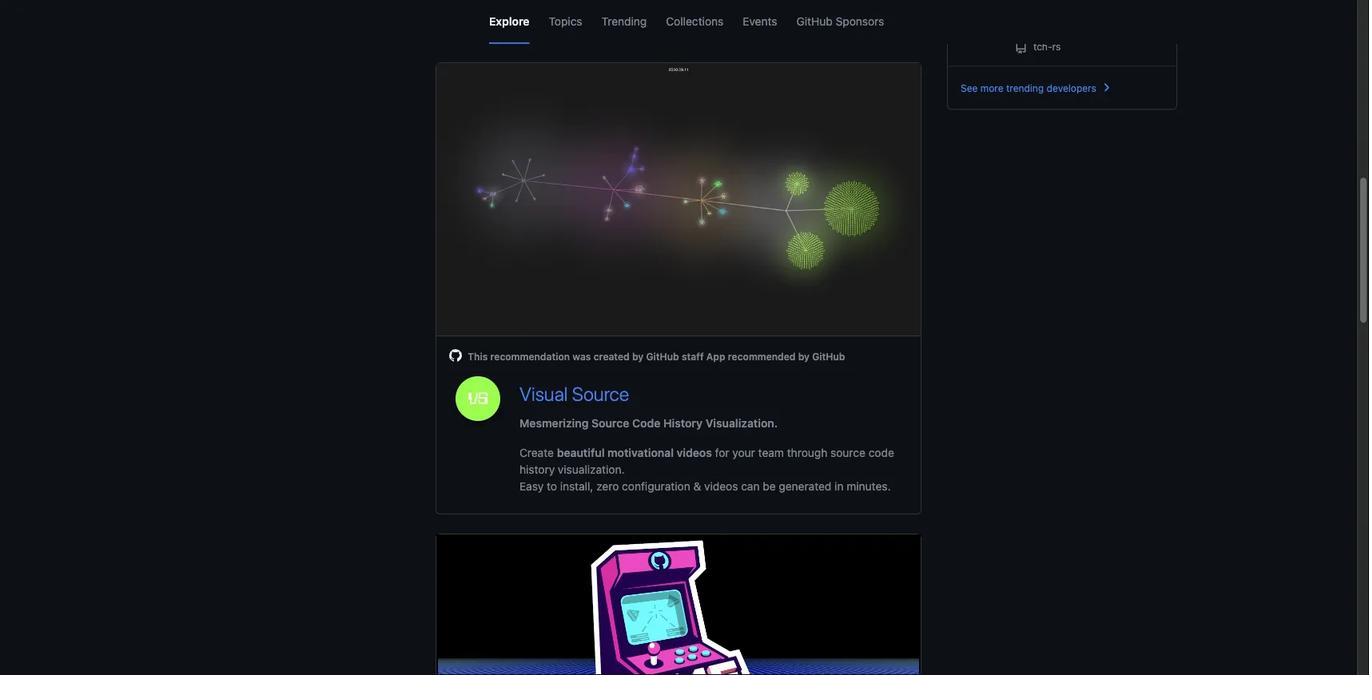 Task type: describe. For each thing, give the bounding box(es) containing it.
videos inside for your team through source code history visualization. easy to install, zero configuration & videos can be generated in minutes.
[[705, 480, 739, 493]]

see more trending developers link
[[961, 81, 1113, 94]]

source for mesmerizing
[[592, 416, 630, 430]]

see more matching repositories link
[[594, 7, 764, 29]]

mesmerizing source code history visualization.
[[520, 416, 778, 430]]

github left sponsors
[[797, 14, 833, 28]]

explore
[[489, 14, 530, 28]]

recommended
[[728, 351, 796, 362]]

see more matching repositories
[[604, 13, 754, 24]]

beautiful
[[557, 446, 605, 459]]

rs
[[1053, 41, 1062, 52]]

visual source screenshot image
[[437, 63, 921, 336]]

repo image
[[1015, 41, 1028, 54]]

your
[[733, 446, 756, 459]]

configuration
[[622, 480, 691, 493]]

chevron right image
[[1100, 81, 1113, 94]]

motivational
[[608, 446, 674, 459]]

see for see more trending developers
[[961, 83, 978, 94]]

install,
[[560, 480, 594, 493]]

github sponsors link
[[797, 0, 885, 44]]

in
[[835, 480, 844, 493]]

create
[[520, 446, 554, 459]]

collections link
[[666, 0, 724, 44]]

history
[[520, 463, 555, 476]]

visual source link
[[520, 383, 630, 405]]

github left the staff
[[647, 351, 680, 362]]

see for see more matching repositories
[[604, 13, 622, 24]]

tch-rs
[[1031, 41, 1062, 52]]

topics
[[549, 14, 583, 28]]

more for trending
[[981, 83, 1004, 94]]

staff
[[682, 351, 704, 362]]

collections
[[666, 14, 724, 28]]

topics link
[[549, 0, 583, 44]]

&
[[694, 480, 702, 493]]

developers
[[1047, 83, 1097, 94]]

can
[[742, 480, 760, 493]]

code
[[869, 446, 895, 459]]

through
[[788, 446, 828, 459]]

visual source
[[520, 383, 630, 405]]

matching
[[651, 13, 695, 24]]

visualization.
[[706, 416, 778, 430]]

be
[[763, 480, 776, 493]]

minutes.
[[847, 480, 891, 493]]



Task type: locate. For each thing, give the bounding box(es) containing it.
1 horizontal spatial see
[[961, 83, 978, 94]]

code
[[633, 416, 661, 430]]

1 horizontal spatial by
[[799, 351, 810, 362]]

see left trending
[[961, 83, 978, 94]]

2 by from the left
[[799, 351, 810, 362]]

more inside see more trending developers link
[[981, 83, 1004, 94]]

repositories
[[697, 13, 754, 24]]

trending
[[1007, 83, 1045, 94]]

by right created
[[633, 351, 644, 362]]

videos left "for" at bottom
[[677, 446, 712, 459]]

0 horizontal spatial more
[[624, 13, 648, 24]]

0 vertical spatial source
[[572, 383, 630, 405]]

1 vertical spatial videos
[[705, 480, 739, 493]]

github sponsors
[[797, 14, 885, 28]]

source up create beautiful motivational videos
[[592, 416, 630, 430]]

0 horizontal spatial see
[[604, 13, 622, 24]]

for
[[715, 446, 730, 459]]

by
[[633, 351, 644, 362], [799, 351, 810, 362]]

more left matching
[[624, 13, 648, 24]]

mark github image
[[449, 349, 462, 362]]

create beautiful motivational videos
[[520, 446, 712, 459]]

see right topics
[[604, 13, 622, 24]]

1 vertical spatial see
[[961, 83, 978, 94]]

this
[[468, 351, 488, 362]]

tch-
[[1034, 41, 1053, 52]]

visualization.
[[558, 463, 625, 476]]

0 vertical spatial videos
[[677, 446, 712, 459]]

source
[[831, 446, 866, 459]]

visual source image
[[466, 387, 491, 411]]

source
[[572, 383, 630, 405], [592, 416, 630, 430]]

1 by from the left
[[633, 351, 644, 362]]

zero
[[597, 480, 619, 493]]

github
[[797, 14, 833, 28], [647, 351, 680, 362], [813, 351, 846, 362]]

0 horizontal spatial by
[[633, 351, 644, 362]]

more for matching
[[624, 13, 648, 24]]

app recommended by github
[[707, 351, 846, 362]]

for your team through source code history visualization. easy to install, zero configuration & videos can be generated in minutes.
[[520, 446, 895, 493]]

mesmerizing
[[520, 416, 589, 430]]

to
[[547, 480, 557, 493]]

tch-rs link
[[1015, 41, 1062, 54]]

events link
[[743, 0, 778, 44]]

videos right the &
[[705, 480, 739, 493]]

created
[[594, 351, 630, 362]]

1 vertical spatial source
[[592, 416, 630, 430]]

0 vertical spatial see
[[604, 13, 622, 24]]

trending
[[602, 14, 647, 28]]

see
[[604, 13, 622, 24], [961, 83, 978, 94]]

see more trending developers
[[961, 83, 1097, 94]]

visual
[[520, 383, 568, 405]]

more
[[624, 13, 648, 24], [981, 83, 1004, 94]]

source for visual
[[572, 383, 630, 405]]

team
[[759, 446, 785, 459]]

source down created
[[572, 383, 630, 405]]

more inside "see more matching repositories" link
[[624, 13, 648, 24]]

0 vertical spatial more
[[624, 13, 648, 24]]

1 horizontal spatial more
[[981, 83, 1004, 94]]

history
[[664, 416, 703, 430]]

events
[[743, 14, 778, 28]]

app
[[707, 351, 726, 362]]

more left trending
[[981, 83, 1004, 94]]

sponsors
[[836, 14, 885, 28]]

game off image
[[437, 535, 921, 676]]

easy
[[520, 480, 544, 493]]

explore link
[[489, 0, 530, 44]]

by right recommended
[[799, 351, 810, 362]]

github right recommended
[[813, 351, 846, 362]]

trending link
[[602, 0, 647, 44]]

recommendation
[[491, 351, 570, 362]]

generated
[[779, 480, 832, 493]]

videos
[[677, 446, 712, 459], [705, 480, 739, 493]]

was
[[573, 351, 591, 362]]

this recommendation was created by github staff
[[465, 351, 707, 362]]

1 vertical spatial more
[[981, 83, 1004, 94]]



Task type: vqa. For each thing, say whether or not it's contained in the screenshot.
right git pull request IMAGE
no



